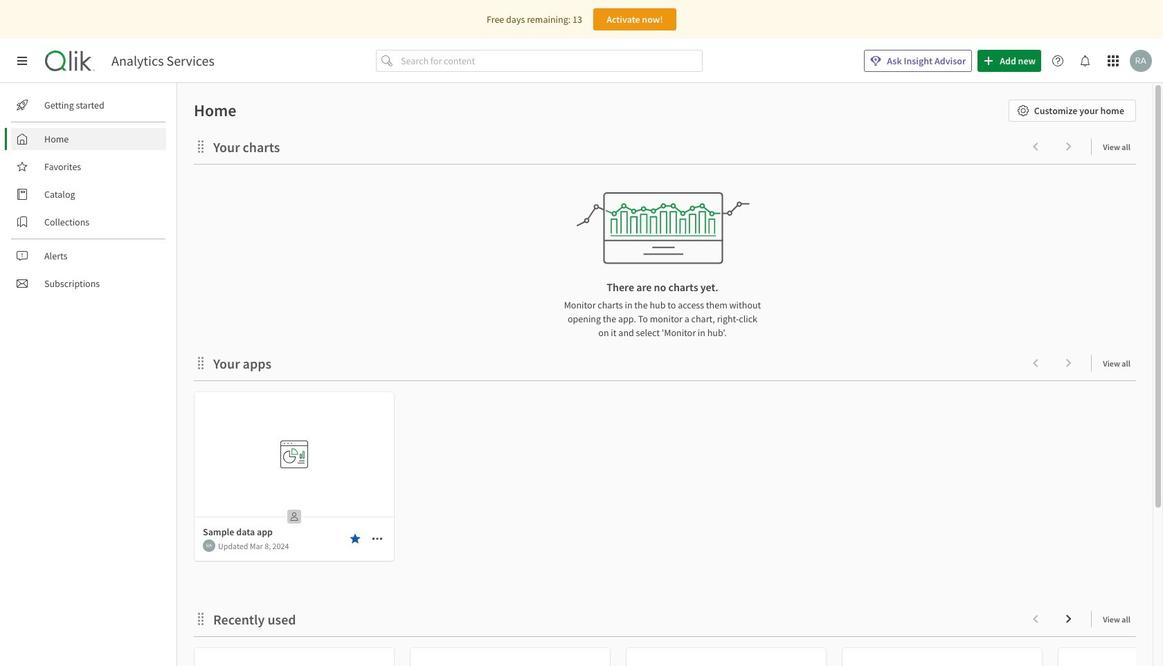 Task type: locate. For each thing, give the bounding box(es) containing it.
main content
[[172, 83, 1163, 667]]

more actions image
[[372, 534, 383, 545]]

move collection image
[[194, 356, 208, 370], [194, 612, 208, 626]]

navigation pane element
[[0, 89, 177, 301]]



Task type: vqa. For each thing, say whether or not it's contained in the screenshot.
Filters Region
no



Task type: describe. For each thing, give the bounding box(es) containing it.
0 vertical spatial move collection image
[[194, 356, 208, 370]]

move collection image
[[194, 140, 208, 153]]

ruby anderson element
[[203, 540, 215, 553]]

analytics services element
[[111, 53, 215, 69]]

Search for content text field
[[398, 50, 703, 72]]

1 vertical spatial move collection image
[[194, 612, 208, 626]]

remove from favorites image
[[350, 534, 361, 545]]

ruby anderson image
[[203, 540, 215, 553]]

close sidebar menu image
[[17, 55, 28, 66]]

ruby anderson image
[[1130, 50, 1152, 72]]



